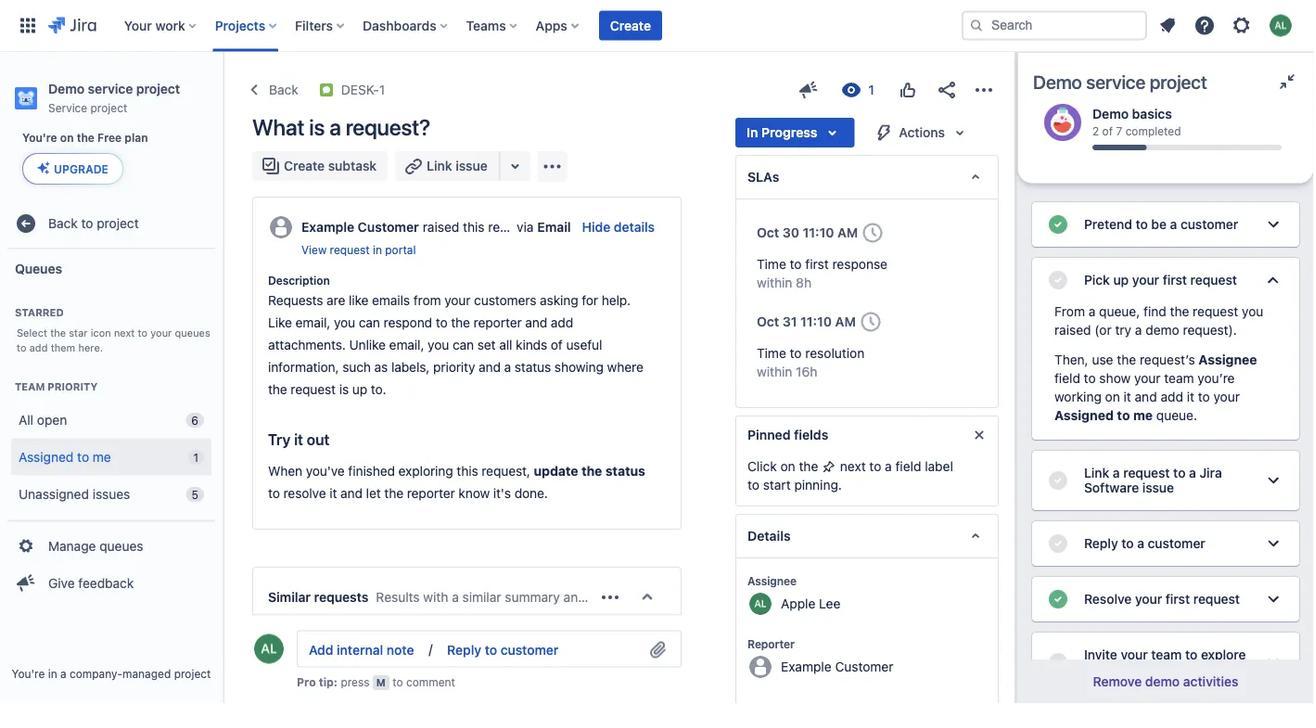 Task type: describe. For each thing, give the bounding box(es) containing it.
settings image
[[1231, 14, 1254, 37]]

subtask
[[328, 158, 377, 174]]

0 horizontal spatial is
[[309, 114, 325, 140]]

work
[[155, 18, 185, 33]]

a left the company-
[[60, 667, 66, 680]]

try
[[1116, 322, 1132, 338]]

actions image
[[973, 79, 996, 101]]

asking
[[540, 293, 579, 308]]

demo basics 2 of 7 completed
[[1093, 106, 1182, 137]]

within inside time to resolution within 16h
[[757, 364, 793, 380]]

filters button
[[290, 11, 352, 40]]

banner containing your work
[[0, 0, 1315, 52]]

request's
[[1140, 352, 1196, 367]]

add
[[309, 643, 334, 658]]

1 horizontal spatial email,
[[389, 337, 424, 353]]

star
[[69, 327, 88, 339]]

reply to customer
[[447, 643, 559, 658]]

link web pages and more image
[[505, 155, 527, 177]]

give feedback image
[[798, 79, 820, 101]]

to right icon
[[138, 327, 148, 339]]

to down the click
[[748, 477, 760, 493]]

you're on the free plan
[[22, 131, 148, 144]]

portal
[[385, 244, 416, 257]]

demo for demo service project service project
[[48, 81, 85, 97]]

the inside from a queue, find the request you raised (or try a demo request).
[[1171, 304, 1190, 319]]

where
[[607, 360, 644, 375]]

to down the software
[[1122, 536, 1134, 551]]

the left free
[[77, 131, 95, 144]]

to inside team priority group
[[77, 449, 89, 465]]

your down you're
[[1214, 389, 1241, 405]]

free
[[98, 131, 122, 144]]

add internal note
[[309, 643, 414, 658]]

progress
[[762, 125, 818, 140]]

team priority group
[[7, 361, 215, 520]]

any
[[399, 664, 420, 679]]

back for back
[[269, 82, 299, 97]]

and up kinds in the left of the page
[[526, 315, 548, 330]]

and down "set"
[[479, 360, 501, 375]]

labels,
[[392, 360, 430, 375]]

16h
[[796, 364, 818, 380]]

your right resolve
[[1136, 592, 1163, 607]]

reporter inside requests are like emails from your customers asking for help. like email, you can respond to the reporter and add attachments. unlike email, you can set all kinds of useful information, such as labels, priority and a status showing where the request is up to.
[[474, 315, 522, 330]]

internal
[[337, 643, 383, 658]]

the up the pinning.
[[799, 459, 819, 474]]

next to a field label to start pinning.
[[748, 459, 954, 493]]

to inside to resolve it and let the reporter know it's done.
[[268, 486, 280, 501]]

create for create subtask
[[284, 158, 325, 174]]

demo service project service project
[[48, 81, 180, 114]]

managed
[[123, 667, 171, 680]]

raised inside from a queue, find the request you raised (or try a demo request).
[[1055, 322, 1092, 338]]

1 vertical spatial find
[[373, 664, 396, 679]]

note
[[387, 643, 414, 658]]

to down you're
[[1199, 389, 1211, 405]]

issues
[[93, 486, 130, 502]]

of inside 'demo basics 2 of 7 completed'
[[1103, 124, 1114, 137]]

a right be
[[1171, 217, 1178, 232]]

back to project
[[48, 216, 139, 231]]

it down 'show'
[[1124, 389, 1132, 405]]

you inside from a queue, find the request you raised (or try a demo request).
[[1243, 304, 1264, 319]]

create for create
[[610, 18, 651, 33]]

up inside requests are like emails from your customers asking for help. like email, you can respond to the reporter and add attachments. unlike email, you can set all kinds of useful information, such as labels, priority and a status showing where the request is up to.
[[352, 382, 368, 397]]

demo inside from a queue, find the request you raised (or try a demo request).
[[1146, 322, 1180, 338]]

requests
[[268, 293, 323, 308]]

notifications image
[[1157, 14, 1179, 37]]

your up queue,
[[1133, 272, 1160, 288]]

a right "with"
[[452, 590, 459, 605]]

first for to
[[806, 257, 829, 272]]

in progress button
[[736, 118, 855, 148]]

response
[[833, 257, 888, 272]]

0 vertical spatial similar
[[463, 590, 502, 605]]

requests.
[[466, 664, 522, 679]]

invite
[[1085, 647, 1118, 663]]

1 vertical spatial similar
[[424, 664, 463, 679]]

for
[[582, 293, 599, 308]]

it's
[[493, 486, 511, 501]]

0 vertical spatial this
[[463, 219, 485, 235]]

pretend to be a customer button
[[1033, 202, 1300, 247]]

teams
[[466, 18, 506, 33]]

issue inside the link a request to a jira software issue
[[1143, 480, 1175, 495]]

details element
[[736, 514, 999, 559]]

3 chevron image from the top
[[1263, 533, 1285, 555]]

search instead?
[[533, 664, 631, 679]]

view request in portal link
[[302, 242, 416, 258]]

demo inside invite your team to explore demo service project
[[1085, 662, 1121, 677]]

exploring
[[399, 464, 453, 479]]

starred
[[15, 307, 64, 319]]

the right update
[[582, 464, 603, 479]]

you're for you're on the free plan
[[22, 131, 57, 144]]

select
[[17, 327, 47, 339]]

out
[[307, 431, 330, 449]]

queues inside button
[[100, 538, 143, 554]]

apps button
[[530, 11, 586, 40]]

vote options: no one has voted for this issue yet. image
[[897, 79, 920, 101]]

show
[[1100, 371, 1131, 386]]

to inside requests are like emails from your customers asking for help. like email, you can respond to the reporter and add attachments. unlike email, you can set all kinds of useful information, such as labels, priority and a status showing where the request is up to.
[[436, 315, 448, 330]]

apple lee
[[781, 596, 841, 611]]

results
[[376, 590, 420, 605]]

service for demo service project service project
[[88, 81, 133, 97]]

a up (or
[[1089, 304, 1096, 319]]

checked image for resolve
[[1048, 588, 1070, 611]]

projects
[[215, 18, 266, 33]]

manage
[[48, 538, 96, 554]]

apps
[[536, 18, 568, 33]]

up inside pick up your first request dropdown button
[[1114, 272, 1129, 288]]

clockicon image for oct 31 11:10 am
[[856, 307, 886, 337]]

11:10 for 31
[[801, 314, 832, 329]]

is inside requests are like emails from your customers asking for help. like email, you can respond to the reporter and add attachments. unlike email, you can set all kinds of useful information, such as labels, priority and a status showing where the request is up to.
[[339, 382, 349, 397]]

30
[[783, 225, 800, 240]]

let
[[366, 486, 381, 501]]

clockicon image for oct 30 11:10 am
[[858, 218, 888, 248]]

the inside then, use the request's assignee field to show your team you're working on it and add it to your assigned to me queue.
[[1117, 352, 1137, 367]]

the up priority
[[451, 315, 470, 330]]

me inside then, use the request's assignee field to show your team you're working on it and add it to your assigned to me queue.
[[1134, 408, 1153, 423]]

details
[[614, 219, 655, 235]]

issue inside button
[[456, 158, 488, 174]]

1 horizontal spatial in
[[373, 244, 382, 257]]

project inside back to project 'link'
[[97, 216, 139, 231]]

it inside to resolve it and let the reporter know it's done.
[[330, 486, 337, 501]]

in progress
[[747, 125, 818, 140]]

appswitcher icon image
[[17, 14, 39, 37]]

it right try
[[294, 431, 303, 449]]

example for example customer raised this request
[[302, 219, 355, 235]]

team inside then, use the request's assignee field to show your team you're working on it and add it to your assigned to me queue.
[[1165, 371, 1195, 386]]

your work
[[124, 18, 185, 33]]

dashboards button
[[357, 11, 455, 40]]

starred group
[[7, 287, 215, 361]]

attachments.
[[268, 337, 346, 353]]

from
[[1055, 304, 1086, 319]]

it up queue.
[[1187, 389, 1195, 405]]

a up the reply to a customer
[[1113, 465, 1121, 481]]

and inside then, use the request's assignee field to show your team you're working on it and add it to your assigned to me queue.
[[1135, 389, 1158, 405]]

0 horizontal spatial email,
[[296, 315, 331, 330]]

you've
[[306, 464, 345, 479]]

to left label
[[870, 459, 882, 474]]

your
[[124, 18, 152, 33]]

team
[[15, 380, 45, 393]]

request inside requests are like emails from your customers asking for help. like email, you can respond to the reporter and add attachments. unlike email, you can set all kinds of useful information, such as labels, priority and a status showing where the request is up to.
[[291, 382, 336, 397]]

request inside the link a request to a jira software issue
[[1124, 465, 1171, 481]]

checked image for reply
[[1048, 533, 1070, 555]]

to down 'show'
[[1118, 408, 1131, 423]]

team inside invite your team to explore demo service project
[[1152, 647, 1183, 663]]

assigned inside team priority group
[[19, 449, 74, 465]]

customer for example customer
[[836, 659, 894, 674]]

within inside the time to first response within 8h
[[757, 275, 793, 290]]

/
[[425, 641, 436, 657]]

11:10 for 30
[[803, 225, 835, 240]]

request inside from a queue, find the request you raised (or try a demo request).
[[1193, 304, 1239, 319]]

open
[[37, 412, 67, 427]]

show:
[[268, 621, 305, 637]]

example for example customer
[[781, 659, 832, 674]]

add inside requests are like emails from your customers asking for help. like email, you can respond to the reporter and add attachments. unlike email, you can set all kinds of useful information, such as labels, priority and a status showing where the request is up to.
[[551, 315, 574, 330]]

all open
[[19, 412, 67, 427]]

email
[[538, 219, 571, 235]]

reporter pin to top. only you can see pinned fields. image
[[799, 637, 814, 651]]

on for you're on the free plan
[[60, 131, 74, 144]]

dashboards
[[363, 18, 437, 33]]

example customer
[[781, 659, 894, 674]]

actions
[[899, 125, 946, 140]]

0 vertical spatial raised
[[423, 219, 460, 235]]

and inside to resolve it and let the reporter know it's done.
[[341, 486, 363, 501]]

fields
[[794, 427, 829, 443]]

help image
[[1194, 14, 1216, 37]]

your inside starred select the star icon next to your queues to add them here.
[[151, 327, 172, 339]]

search image
[[970, 18, 985, 33]]

as
[[375, 360, 388, 375]]

emails
[[372, 293, 410, 308]]

with
[[424, 590, 449, 605]]

demo inside remove demo activities button
[[1146, 674, 1180, 689]]

0 horizontal spatial can
[[359, 315, 380, 330]]

instead?
[[579, 664, 631, 679]]

pretend
[[1085, 217, 1133, 232]]

find inside from a queue, find the request you raised (or try a demo request).
[[1144, 304, 1167, 319]]

your inside invite your team to explore demo service project
[[1121, 647, 1149, 663]]

primary element
[[11, 0, 962, 51]]

1 horizontal spatial can
[[453, 337, 474, 353]]

service
[[48, 101, 87, 114]]

add inside then, use the request's assignee field to show your team you're working on it and add it to your assigned to me queue.
[[1161, 389, 1184, 405]]

information,
[[268, 360, 339, 375]]

chevron image for request
[[1263, 269, 1285, 291]]

1 vertical spatial this
[[457, 464, 478, 479]]

assignee inside then, use the request's assignee field to show your team you're working on it and add it to your assigned to me queue.
[[1199, 352, 1258, 367]]

info image
[[268, 659, 290, 682]]

to right m
[[393, 676, 403, 689]]

your down request's
[[1135, 371, 1161, 386]]

queue,
[[1100, 304, 1141, 319]]

sidebar navigation image
[[202, 74, 243, 111]]

to down the select
[[17, 341, 26, 353]]

your profile and settings image
[[1270, 14, 1293, 37]]

1 horizontal spatial 1
[[379, 82, 385, 97]]

such
[[343, 360, 371, 375]]

back for back to project
[[48, 216, 78, 231]]

pinned fields
[[748, 427, 829, 443]]

to inside the link a request to a jira software issue
[[1174, 465, 1186, 481]]

group containing manage queues
[[7, 520, 215, 607]]

we
[[298, 664, 317, 679]]

time to resolution within 16h
[[757, 346, 865, 380]]

status inside requests are like emails from your customers asking for help. like email, you can respond to the reporter and add attachments. unlike email, you can set all kinds of useful information, such as labels, priority and a status showing where the request is up to.
[[515, 360, 551, 375]]

chevron image for customer
[[1263, 213, 1285, 236]]



Task type: locate. For each thing, give the bounding box(es) containing it.
status right update
[[606, 464, 646, 479]]

you're
[[22, 131, 57, 144], [12, 667, 45, 680]]

this up know
[[457, 464, 478, 479]]

on up start
[[781, 459, 796, 474]]

similar
[[463, 590, 502, 605], [424, 664, 463, 679]]

checked image inside resolve your first request dropdown button
[[1048, 588, 1070, 611]]

progress bar
[[1093, 145, 1282, 150]]

2 time from the top
[[757, 346, 787, 361]]

checked image inside pretend to be a customer dropdown button
[[1048, 213, 1070, 236]]

to up the '8h'
[[790, 257, 802, 272]]

link for link a request to a jira software issue
[[1085, 465, 1110, 481]]

1 vertical spatial up
[[352, 382, 368, 397]]

0 vertical spatial you're
[[22, 131, 57, 144]]

are
[[327, 293, 345, 308]]

issue left link web pages and more image
[[456, 158, 488, 174]]

next up the pinning.
[[841, 459, 866, 474]]

view request in portal
[[302, 244, 416, 257]]

chevron image inside resolve your first request dropdown button
[[1263, 588, 1285, 611]]

queues inside starred select the star icon next to your queues to add them here.
[[175, 327, 210, 339]]

customer up portal
[[358, 219, 419, 235]]

then,
[[1055, 352, 1089, 367]]

1 vertical spatial assigned
[[19, 449, 74, 465]]

pro tip: press m to comment
[[297, 676, 455, 689]]

time for time to resolution within 16h
[[757, 346, 787, 361]]

1 vertical spatial reply
[[447, 643, 482, 658]]

the down information, at the left bottom
[[268, 382, 287, 397]]

hide details button
[[571, 212, 666, 242]]

0 horizontal spatial assigned
[[19, 449, 74, 465]]

2 vertical spatial chevron image
[[1263, 651, 1285, 674]]

priority
[[48, 380, 98, 393]]

email, up "attachments."
[[296, 315, 331, 330]]

1 horizontal spatial you
[[428, 337, 449, 353]]

raised down from
[[1055, 322, 1092, 338]]

add inside starred select the star icon next to your queues to add them here.
[[29, 341, 48, 353]]

customer
[[358, 219, 419, 235], [836, 659, 894, 674]]

on for click on the
[[781, 459, 796, 474]]

0 vertical spatial chevron image
[[1263, 470, 1285, 492]]

reply up resolve
[[1085, 536, 1119, 551]]

checked image for pretend
[[1048, 213, 1070, 236]]

respond
[[384, 315, 432, 330]]

0 horizontal spatial of
[[551, 337, 563, 353]]

0 vertical spatial reply
[[1085, 536, 1119, 551]]

reply to a customer button
[[1033, 521, 1300, 566]]

1 up request?
[[379, 82, 385, 97]]

1 horizontal spatial me
[[1134, 408, 1153, 423]]

checked image inside reply to a customer dropdown button
[[1048, 533, 1070, 555]]

press
[[341, 676, 370, 689]]

within
[[757, 275, 793, 290], [757, 364, 793, 380]]

2 within from the top
[[757, 364, 793, 380]]

clockicon image
[[858, 218, 888, 248], [856, 307, 886, 337]]

example up the view
[[302, 219, 355, 235]]

be
[[1152, 217, 1167, 232]]

checked image left the reply to a customer
[[1048, 533, 1070, 555]]

a up resolve your first request
[[1138, 536, 1145, 551]]

1 horizontal spatial find
[[1144, 304, 1167, 319]]

first for your
[[1166, 592, 1191, 607]]

is
[[309, 114, 325, 140], [339, 382, 349, 397]]

service inside invite your team to explore demo service project
[[1124, 662, 1168, 677]]

request).
[[1184, 322, 1238, 338]]

requests are like emails from your customers asking for help. like email, you can respond to the reporter and add attachments. unlike email, you can set all kinds of useful information, such as labels, priority and a status showing where the request is up to.
[[268, 293, 647, 397]]

0 horizontal spatial you
[[334, 315, 355, 330]]

similar requests results with a similar summary and description
[[268, 590, 657, 605]]

1 vertical spatial 1
[[193, 451, 199, 464]]

chevron image
[[1263, 213, 1285, 236], [1263, 269, 1285, 291], [1263, 533, 1285, 555]]

create right apps dropdown button
[[610, 18, 651, 33]]

to inside the time to first response within 8h
[[790, 257, 802, 272]]

checked image for pick
[[1048, 269, 1070, 291]]

demo for demo service project
[[1034, 71, 1083, 92]]

add down the asking
[[551, 315, 574, 330]]

0 vertical spatial on
[[60, 131, 74, 144]]

1 horizontal spatial link
[[1085, 465, 1110, 481]]

from
[[414, 293, 441, 308]]

1 vertical spatial clockicon image
[[856, 307, 886, 337]]

1 vertical spatial team
[[1152, 647, 1183, 663]]

create subtask
[[284, 158, 377, 174]]

1 vertical spatial can
[[453, 337, 474, 353]]

click on the
[[748, 459, 822, 474]]

desk-
[[341, 82, 379, 97]]

banner
[[0, 0, 1315, 52]]

checked image left the software
[[1048, 470, 1070, 492]]

1 horizontal spatial create
[[610, 18, 651, 33]]

set
[[478, 337, 496, 353]]

link inside the link a request to a jira software issue
[[1085, 465, 1110, 481]]

1 time from the top
[[757, 257, 787, 272]]

1 horizontal spatial assigned
[[1055, 408, 1114, 423]]

reply inside button
[[447, 643, 482, 658]]

customer right be
[[1181, 217, 1239, 232]]

you're
[[1198, 371, 1236, 386]]

link a request to a jira software issue button
[[1033, 451, 1300, 510]]

1 vertical spatial assignee
[[748, 574, 797, 587]]

me inside team priority group
[[93, 449, 111, 465]]

the inside to resolve it and let the reporter know it's done.
[[384, 486, 404, 501]]

5 checked image from the top
[[1048, 588, 1070, 611]]

assignee up apple
[[748, 574, 797, 587]]

2 vertical spatial customer
[[501, 643, 559, 658]]

first up from a queue, find the request you raised (or try a demo request).
[[1163, 272, 1188, 288]]

0 vertical spatial next
[[114, 327, 135, 339]]

time up within 16h button
[[757, 346, 787, 361]]

0 vertical spatial find
[[1144, 304, 1167, 319]]

1 vertical spatial issue
[[1143, 480, 1175, 495]]

1 vertical spatial demo
[[1146, 674, 1180, 689]]

2 chevron image from the top
[[1263, 269, 1285, 291]]

2 checked image from the top
[[1048, 269, 1070, 291]]

add down the select
[[29, 341, 48, 353]]

1 vertical spatial 11:10
[[801, 314, 832, 329]]

demo for demo basics 2 of 7 completed
[[1093, 106, 1129, 121]]

2 vertical spatial on
[[781, 459, 796, 474]]

0 vertical spatial reporter
[[474, 315, 522, 330]]

me up issues
[[93, 449, 111, 465]]

first inside the time to first response within 8h
[[806, 257, 829, 272]]

demo right checked image
[[1085, 662, 1121, 677]]

email,
[[296, 315, 331, 330], [389, 337, 424, 353]]

11:10
[[803, 225, 835, 240], [801, 314, 832, 329]]

time up within 8h button
[[757, 257, 787, 272]]

is down such
[[339, 382, 349, 397]]

me left queue.
[[1134, 408, 1153, 423]]

reply inside dropdown button
[[1085, 536, 1119, 551]]

link down request?
[[427, 158, 452, 174]]

Search field
[[962, 11, 1148, 40]]

working
[[1055, 389, 1102, 405]]

clockicon image up resolution
[[856, 307, 886, 337]]

add attachment image
[[648, 639, 670, 661]]

email, down 'respond'
[[389, 337, 424, 353]]

on down "service"
[[60, 131, 74, 144]]

demo up "service"
[[48, 81, 85, 97]]

next right icon
[[114, 327, 135, 339]]

within 8h button
[[757, 274, 812, 292]]

done.
[[515, 486, 548, 501]]

resolve your first request
[[1085, 592, 1241, 607]]

field down then,
[[1055, 371, 1081, 386]]

and left let
[[341, 486, 363, 501]]

1 vertical spatial reporter
[[407, 486, 455, 501]]

create inside button
[[610, 18, 651, 33]]

1 vertical spatial example
[[781, 659, 832, 674]]

1 horizontal spatial raised
[[1055, 322, 1092, 338]]

raised down link issue button on the top left of the page
[[423, 219, 460, 235]]

on down 'show'
[[1106, 389, 1121, 405]]

to inside time to resolution within 16h
[[790, 346, 802, 361]]

0 vertical spatial customer
[[1181, 217, 1239, 232]]

all
[[499, 337, 513, 353]]

project inside invite your team to explore demo service project
[[1171, 662, 1215, 677]]

to inside button
[[485, 643, 497, 658]]

hide message image
[[969, 424, 991, 446]]

assignee
[[1199, 352, 1258, 367], [748, 574, 797, 587]]

2 horizontal spatial on
[[1106, 389, 1121, 405]]

customer for example customer raised this request
[[358, 219, 419, 235]]

a down all
[[504, 360, 511, 375]]

group
[[7, 520, 215, 607]]

oct left the 30
[[757, 225, 780, 240]]

similar
[[268, 590, 311, 605]]

you
[[1243, 304, 1264, 319], [334, 315, 355, 330], [428, 337, 449, 353]]

pinning.
[[795, 477, 842, 493]]

you're for you're in a company-managed project
[[12, 667, 45, 680]]

demo service project
[[1034, 71, 1208, 92]]

find left any
[[373, 664, 396, 679]]

demo inside demo service project service project
[[48, 81, 85, 97]]

unlike
[[349, 337, 386, 353]]

1 checked image from the top
[[1048, 213, 1070, 236]]

reporter down customers
[[474, 315, 522, 330]]

1 vertical spatial chevron image
[[1263, 588, 1285, 611]]

to down from at the left top of page
[[436, 315, 448, 330]]

link issue button
[[395, 151, 501, 181]]

remove
[[1094, 674, 1142, 689]]

service request image
[[319, 83, 334, 97]]

next inside next to a field label to start pinning.
[[841, 459, 866, 474]]

can left "set"
[[453, 337, 474, 353]]

3 checked image from the top
[[1048, 470, 1070, 492]]

0 horizontal spatial up
[[352, 382, 368, 397]]

when you've finished exploring this request, update the status
[[268, 464, 646, 479]]

1 horizontal spatial status
[[606, 464, 646, 479]]

unassigned issues
[[19, 486, 130, 502]]

your up remove
[[1121, 647, 1149, 663]]

0 vertical spatial demo
[[1146, 322, 1180, 338]]

to down "when"
[[268, 486, 280, 501]]

1 horizontal spatial issue
[[1143, 480, 1175, 495]]

back up the "what"
[[269, 82, 299, 97]]

first
[[806, 257, 829, 272], [1163, 272, 1188, 288], [1166, 592, 1191, 607]]

1 horizontal spatial on
[[781, 459, 796, 474]]

desk-1 link
[[341, 79, 385, 101]]

1 vertical spatial field
[[896, 459, 922, 474]]

0 vertical spatial add
[[551, 315, 574, 330]]

a inside next to a field label to start pinning.
[[885, 459, 892, 474]]

1 inside team priority group
[[193, 451, 199, 464]]

to inside 'link'
[[81, 216, 93, 231]]

can
[[359, 315, 380, 330], [453, 337, 474, 353]]

can up unlike
[[359, 315, 380, 330]]

to left be
[[1136, 217, 1149, 232]]

1 horizontal spatial customer
[[836, 659, 894, 674]]

create button
[[599, 11, 662, 40]]

assigned inside then, use the request's assignee field to show your team you're working on it and add it to your assigned to me queue.
[[1055, 408, 1114, 423]]

0 horizontal spatial reporter
[[407, 486, 455, 501]]

0 vertical spatial email,
[[296, 315, 331, 330]]

link for link issue
[[427, 158, 452, 174]]

filters
[[295, 18, 333, 33]]

create inside button
[[284, 158, 325, 174]]

2 chevron image from the top
[[1263, 588, 1285, 611]]

me
[[1134, 408, 1153, 423], [93, 449, 111, 465]]

0 horizontal spatial example
[[302, 219, 355, 235]]

to left the explore
[[1186, 647, 1198, 663]]

like
[[268, 315, 292, 330]]

upgrade button
[[23, 154, 122, 184]]

7
[[1117, 124, 1123, 137]]

reply for reply to a customer
[[1085, 536, 1119, 551]]

0 vertical spatial within
[[757, 275, 793, 290]]

demo right remove
[[1146, 674, 1180, 689]]

issue right the software
[[1143, 480, 1175, 495]]

1 vertical spatial customer
[[1148, 536, 1206, 551]]

am for oct 31 11:10 am
[[836, 314, 856, 329]]

what is a request?
[[252, 114, 431, 140]]

4 checked image from the top
[[1048, 533, 1070, 555]]

desk-1
[[341, 82, 385, 97]]

service inside demo service project service project
[[88, 81, 133, 97]]

0 horizontal spatial add
[[29, 341, 48, 353]]

to inside invite your team to explore demo service project
[[1186, 647, 1198, 663]]

time for time to first response within 8h
[[757, 257, 787, 272]]

2 vertical spatial add
[[1161, 389, 1184, 405]]

search
[[533, 664, 576, 679]]

am for oct 30 11:10 am
[[838, 225, 858, 240]]

and up queue.
[[1135, 389, 1158, 405]]

to up unassigned issues
[[77, 449, 89, 465]]

actions button
[[862, 118, 983, 148]]

1 vertical spatial am
[[836, 314, 856, 329]]

oct left 31
[[757, 314, 780, 329]]

this left the via
[[463, 219, 485, 235]]

1
[[379, 82, 385, 97], [193, 451, 199, 464]]

link
[[427, 158, 452, 174], [1085, 465, 1110, 481]]

your work button
[[119, 11, 204, 40]]

0 vertical spatial back
[[269, 82, 299, 97]]

checked image
[[1048, 213, 1070, 236], [1048, 269, 1070, 291], [1048, 470, 1070, 492], [1048, 533, 1070, 555], [1048, 588, 1070, 611]]

share image
[[936, 79, 959, 101]]

2 horizontal spatial add
[[1161, 389, 1184, 405]]

jira image
[[48, 14, 96, 37], [48, 14, 96, 37]]

reply to customer button
[[436, 636, 570, 665]]

hide image
[[633, 583, 663, 612]]

a inside requests are like emails from your customers asking for help. like email, you can respond to the reporter and add attachments. unlike email, you can set all kinds of useful information, such as labels, priority and a status showing where the request is up to.
[[504, 360, 511, 375]]

0 horizontal spatial me
[[93, 449, 111, 465]]

0 horizontal spatial create
[[284, 158, 325, 174]]

1 vertical spatial status
[[606, 464, 646, 479]]

customer up resolve your first request dropdown button
[[1148, 536, 1206, 551]]

create down the "what"
[[284, 158, 325, 174]]

1 vertical spatial raised
[[1055, 322, 1092, 338]]

of inside requests are like emails from your customers asking for help. like email, you can respond to the reporter and add attachments. unlike email, you can set all kinds of useful information, such as labels, priority and a status showing where the request is up to.
[[551, 337, 563, 353]]

your right from at the left top of page
[[445, 293, 471, 308]]

service for demo service project
[[1087, 71, 1146, 92]]

company-
[[70, 667, 123, 680]]

am up resolution
[[836, 314, 856, 329]]

on inside then, use the request's assignee field to show your team you're working on it and add it to your assigned to me queue.
[[1106, 389, 1121, 405]]

clockicon image up response
[[858, 218, 888, 248]]

link inside button
[[427, 158, 452, 174]]

hide details
[[582, 219, 655, 235]]

customer down 'lee'
[[836, 659, 894, 674]]

chevron image for invite your team to explore demo service project
[[1263, 651, 1285, 674]]

1 chevron image from the top
[[1263, 470, 1285, 492]]

up left to.
[[352, 382, 368, 397]]

description
[[590, 590, 657, 605]]

0 horizontal spatial field
[[896, 459, 922, 474]]

11:10 right 31
[[801, 314, 832, 329]]

back up "queues"
[[48, 216, 78, 231]]

your
[[1133, 272, 1160, 288], [445, 293, 471, 308], [151, 327, 172, 339], [1135, 371, 1161, 386], [1214, 389, 1241, 405], [1136, 592, 1163, 607], [1121, 647, 1149, 663]]

0 vertical spatial in
[[373, 244, 382, 257]]

next inside starred select the star icon next to your queues to add them here.
[[114, 327, 135, 339]]

demo
[[1034, 71, 1083, 92], [48, 81, 85, 97], [1093, 106, 1129, 121], [1085, 662, 1121, 677]]

1 vertical spatial me
[[93, 449, 111, 465]]

1 vertical spatial add
[[29, 341, 48, 353]]

view
[[302, 244, 327, 257]]

example down reporter pin to top. only you can see pinned fields. icon
[[781, 659, 832, 674]]

0 vertical spatial chevron image
[[1263, 213, 1285, 236]]

pick up your first request button
[[1033, 258, 1300, 302]]

1 vertical spatial create
[[284, 158, 325, 174]]

0 horizontal spatial on
[[60, 131, 74, 144]]

time inside the time to first response within 8h
[[757, 257, 787, 272]]

checked image inside link a request to a jira software issue dropdown button
[[1048, 470, 1070, 492]]

demo down search field
[[1034, 71, 1083, 92]]

field inside then, use the request's assignee field to show your team you're working on it and add it to your assigned to me queue.
[[1055, 371, 1081, 386]]

back inside 'link'
[[48, 216, 78, 231]]

profile image of apple lee image
[[254, 634, 284, 664]]

1 horizontal spatial up
[[1114, 272, 1129, 288]]

0 vertical spatial of
[[1103, 124, 1114, 137]]

chevron image inside link a request to a jira software issue dropdown button
[[1263, 470, 1285, 492]]

1 horizontal spatial next
[[841, 459, 866, 474]]

checked image
[[1048, 651, 1070, 674]]

your inside requests are like emails from your customers asking for help. like email, you can respond to the reporter and add attachments. unlike email, you can set all kinds of useful information, such as labels, priority and a status showing where the request is up to.
[[445, 293, 471, 308]]

0 vertical spatial team
[[1165, 371, 1195, 386]]

to up requests.
[[485, 643, 497, 658]]

you up priority
[[428, 337, 449, 353]]

similar down / at the left of page
[[424, 664, 463, 679]]

0 horizontal spatial customer
[[358, 219, 419, 235]]

reply
[[1085, 536, 1119, 551], [447, 643, 482, 658]]

field inside next to a field label to start pinning.
[[896, 459, 922, 474]]

1 vertical spatial link
[[1085, 465, 1110, 481]]

a left jira
[[1190, 465, 1197, 481]]

add app image
[[542, 155, 564, 178]]

1 vertical spatial of
[[551, 337, 563, 353]]

1 vertical spatial on
[[1106, 389, 1121, 405]]

in
[[373, 244, 382, 257], [48, 667, 57, 680]]

2 oct from the top
[[757, 314, 780, 329]]

0 horizontal spatial next
[[114, 327, 135, 339]]

1 vertical spatial within
[[757, 364, 793, 380]]

remove demo activities
[[1094, 674, 1239, 689]]

the inside starred select the star icon next to your queues to add them here.
[[50, 327, 66, 339]]

oct 30 11:10 am
[[757, 225, 858, 240]]

remove demo activities button
[[1092, 667, 1241, 697]]

oct for oct 31 11:10 am
[[757, 314, 780, 329]]

0 horizontal spatial assignee
[[748, 574, 797, 587]]

am up response
[[838, 225, 858, 240]]

1 within from the top
[[757, 275, 793, 290]]

3 chevron image from the top
[[1263, 651, 1285, 674]]

reporter down the exploring
[[407, 486, 455, 501]]

0 vertical spatial link
[[427, 158, 452, 174]]

0 vertical spatial assignee
[[1199, 352, 1258, 367]]

chevron image for link a request to a jira software issue
[[1263, 470, 1285, 492]]

request?
[[346, 114, 431, 140]]

it down you've on the left
[[330, 486, 337, 501]]

example
[[302, 219, 355, 235], [781, 659, 832, 674]]

0 vertical spatial 11:10
[[803, 225, 835, 240]]

like
[[349, 293, 369, 308]]

try it out
[[268, 431, 330, 449]]

status down kinds in the left of the page
[[515, 360, 551, 375]]

you down are
[[334, 315, 355, 330]]

a right try
[[1136, 322, 1143, 338]]

1 chevron image from the top
[[1263, 213, 1285, 236]]

a down service request image
[[330, 114, 341, 140]]

1 horizontal spatial reply
[[1085, 536, 1119, 551]]

1 vertical spatial is
[[339, 382, 349, 397]]

0 horizontal spatial back
[[48, 216, 78, 231]]

reporter
[[474, 315, 522, 330], [407, 486, 455, 501]]

within left the '8h'
[[757, 275, 793, 290]]

of left 7
[[1103, 124, 1114, 137]]

demo inside 'demo basics 2 of 7 completed'
[[1093, 106, 1129, 121]]

collapse panel image
[[1277, 71, 1299, 93]]

1 vertical spatial email,
[[389, 337, 424, 353]]

0 vertical spatial can
[[359, 315, 380, 330]]

0 horizontal spatial find
[[373, 664, 396, 679]]

0 vertical spatial oct
[[757, 225, 780, 240]]

0 horizontal spatial queues
[[100, 538, 143, 554]]

demo
[[1146, 322, 1180, 338], [1146, 674, 1180, 689]]

link down working
[[1085, 465, 1110, 481]]

reply for reply to customer
[[447, 643, 482, 658]]

1 horizontal spatial of
[[1103, 124, 1114, 137]]

slas element
[[736, 155, 999, 199]]

oct for oct 30 11:10 am
[[757, 225, 780, 240]]

1 vertical spatial in
[[48, 667, 57, 680]]

copy link to issue image
[[381, 82, 396, 97]]

to up working
[[1084, 371, 1096, 386]]

0 vertical spatial me
[[1134, 408, 1153, 423]]

2 horizontal spatial you
[[1243, 304, 1264, 319]]

you down pick up your first request dropdown button
[[1243, 304, 1264, 319]]

customer inside button
[[501, 643, 559, 658]]

checked image inside pick up your first request dropdown button
[[1048, 269, 1070, 291]]

reporter inside to resolve it and let the reporter know it's done.
[[407, 486, 455, 501]]

request,
[[482, 464, 531, 479]]

1 up the 5
[[193, 451, 199, 464]]

and right summary
[[564, 590, 586, 605]]

resolution
[[806, 346, 865, 361]]

in left the company-
[[48, 667, 57, 680]]

queues up 6
[[175, 327, 210, 339]]

reply right / at the left of page
[[447, 643, 482, 658]]

you're down "service"
[[22, 131, 57, 144]]

chevron image for resolve your first request
[[1263, 588, 1285, 611]]

chevron image
[[1263, 470, 1285, 492], [1263, 588, 1285, 611], [1263, 651, 1285, 674]]

link issue
[[427, 158, 488, 174]]

0 horizontal spatial issue
[[456, 158, 488, 174]]

pick
[[1085, 272, 1111, 288]]

is down service request image
[[309, 114, 325, 140]]

reporter
[[748, 638, 795, 651]]

0 vertical spatial am
[[838, 225, 858, 240]]

1 oct from the top
[[757, 225, 780, 240]]

time inside time to resolution within 16h
[[757, 346, 787, 361]]

checked image for link
[[1048, 470, 1070, 492]]



Task type: vqa. For each thing, say whether or not it's contained in the screenshot.
send
no



